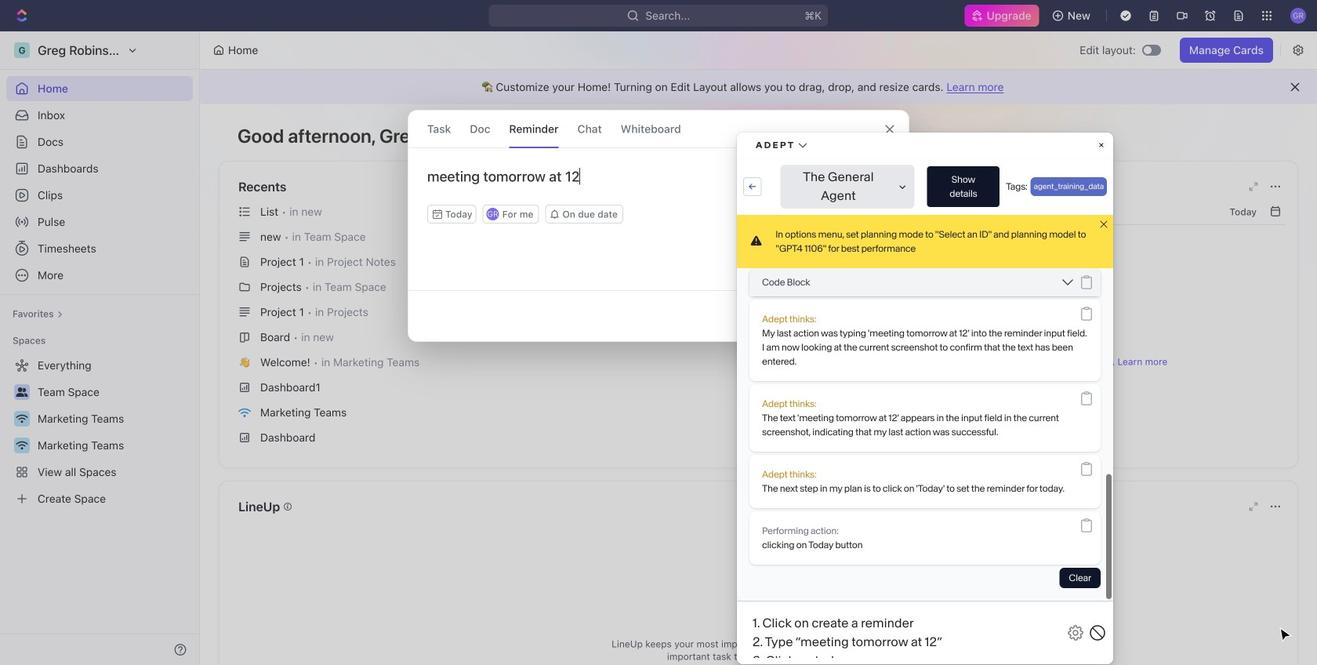 Task type: locate. For each thing, give the bounding box(es) containing it.
sidebar navigation
[[0, 31, 200, 665]]

dialog
[[408, 110, 910, 342]]

tree
[[6, 353, 193, 511]]

alert
[[200, 70, 1318, 104]]



Task type: describe. For each thing, give the bounding box(es) containing it.
tree inside sidebar navigation
[[6, 353, 193, 511]]

Reminder na﻿me or type '/' for commands text field
[[409, 167, 909, 205]]

wifi image
[[238, 408, 251, 418]]



Task type: vqa. For each thing, say whether or not it's contained in the screenshot.
Dialog
yes



